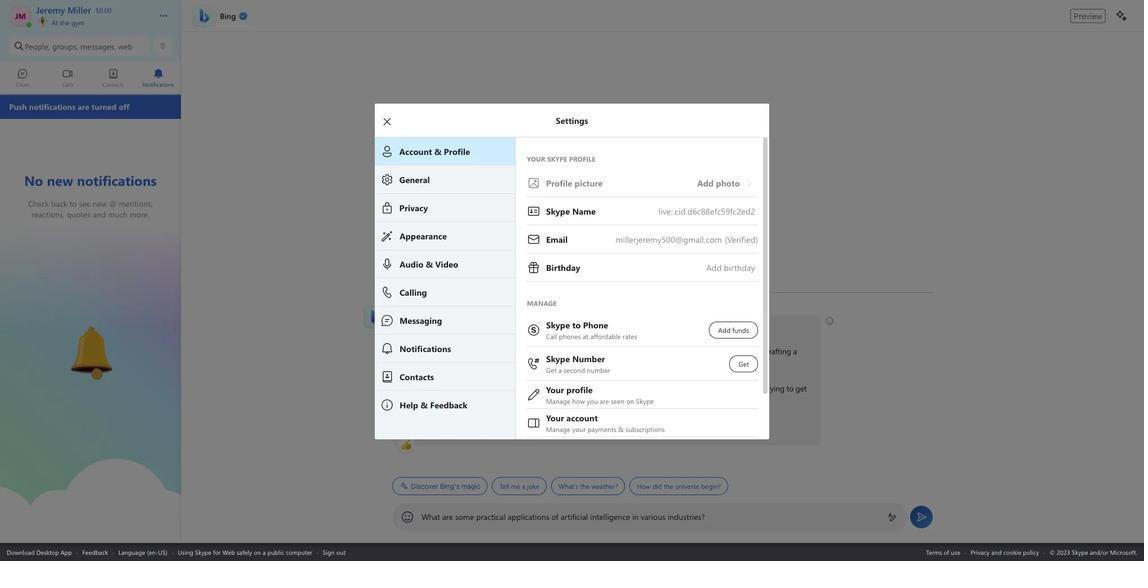 Task type: describe. For each thing, give the bounding box(es) containing it.
privacy and cookie policy
[[971, 548, 1040, 557]]

just inside newtopic . and if you want to give me feedback, just report a concern. (openhands)
[[662, 421, 674, 431]]

privacy and cookie policy link
[[971, 548, 1040, 557]]

a right on
[[263, 548, 266, 557]]

messages,
[[80, 41, 116, 52]]

1 get from the left
[[685, 383, 696, 394]]

using skype for web safely on a public computer link
[[178, 548, 312, 557]]

skype
[[195, 548, 211, 557]]

a inside "button"
[[522, 482, 526, 491]]

at
[[51, 18, 58, 27]]

language (en-us)
[[118, 548, 167, 557]]

preview,
[[430, 383, 458, 394]]

any
[[425, 346, 437, 357]]

privacy
[[971, 548, 990, 557]]

account & profile dialog
[[375, 103, 786, 494]]

an
[[411, 383, 419, 394]]

of inside ask me any type of question, like finding vegan restaurants in cambridge, itinerary for your trip to europe or drafting a story for curious kids. in groups, remember to mention me with @bing. i'm an ai preview, so i'm still learning. sometimes i might say something weird. don't get mad at me, i'm just trying to get better! if you want to start over, type
[[456, 346, 463, 357]]

ai
[[421, 383, 428, 394]]

to down vegan
[[545, 359, 553, 369]]

groups, inside ask me any type of question, like finding vegan restaurants in cambridge, itinerary for your trip to europe or drafting a story for curious kids. in groups, remember to mention me with @bing. i'm an ai preview, so i'm still learning. sometimes i might say something weird. don't get mad at me, i'm just trying to get better! if you want to start over, type
[[481, 359, 506, 369]]

what are some practical applications of artificial intelligence in various industries?
[[422, 512, 705, 523]]

what's
[[559, 482, 579, 491]]

language
[[118, 548, 145, 557]]

0 horizontal spatial type
[[439, 346, 454, 357]]

if
[[399, 421, 403, 431]]

tell me a joke
[[500, 482, 540, 491]]

2 get from the left
[[796, 383, 807, 394]]

at the gym button
[[36, 16, 148, 27]]

want inside newtopic . and if you want to give me feedback, just report a concern. (openhands)
[[571, 421, 588, 431]]

cambridge,
[[607, 346, 646, 357]]

today?
[[523, 321, 545, 332]]

language (en-us) link
[[118, 548, 167, 557]]

this
[[415, 321, 427, 332]]

(smileeyes)
[[548, 321, 585, 332]]

app
[[61, 548, 72, 557]]

(en-
[[147, 548, 158, 557]]

just inside ask me any type of question, like finding vegan restaurants in cambridge, itinerary for your trip to europe or drafting a story for curious kids. in groups, remember to mention me with @bing. i'm an ai preview, so i'm still learning. sometimes i might say something weird. don't get mad at me, i'm just trying to get better! if you want to start over, type
[[751, 383, 763, 394]]

itinerary
[[648, 346, 676, 357]]

out
[[336, 548, 346, 557]]

feedback,
[[628, 421, 660, 431]]

terms
[[926, 548, 942, 557]]

the inside the how did the universe begin? button
[[664, 482, 673, 491]]

2 vertical spatial of
[[944, 548, 950, 557]]

finding
[[511, 346, 535, 357]]

sign out
[[323, 548, 346, 557]]

universe
[[675, 482, 700, 491]]

start
[[447, 421, 462, 431]]

3 i'm from the left
[[738, 383, 749, 394]]

at the gym
[[50, 18, 84, 27]]

story
[[399, 359, 416, 369]]

policy
[[1023, 548, 1040, 557]]

gym
[[71, 18, 84, 27]]

want inside ask me any type of question, like finding vegan restaurants in cambridge, itinerary for your trip to europe or drafting a story for curious kids. in groups, remember to mention me with @bing. i'm an ai preview, so i'm still learning. sometimes i might say something weird. don't get mad at me, i'm just trying to get better! if you want to start over, type
[[420, 421, 436, 431]]

mad
[[698, 383, 714, 394]]

a inside ask me any type of question, like finding vegan restaurants in cambridge, itinerary for your trip to europe or drafting a story for curious kids. in groups, remember to mention me with @bing. i'm an ai preview, so i'm still learning. sometimes i might say something weird. don't get mad at me, i'm just trying to get better! if you want to start over, type
[[793, 346, 797, 357]]

terms of use
[[926, 548, 961, 557]]

and
[[535, 421, 548, 431]]

using
[[178, 548, 193, 557]]

bing
[[436, 321, 452, 332]]

download desktop app
[[7, 548, 72, 557]]

industries?
[[668, 512, 705, 523]]

me left with
[[585, 359, 596, 369]]

restaurants
[[560, 346, 597, 357]]

groups, inside button
[[52, 41, 78, 52]]

ask me any type of question, like finding vegan restaurants in cambridge, itinerary for your trip to europe or drafting a story for curious kids. in groups, remember to mention me with @bing. i'm an ai preview, so i'm still learning. sometimes i might say something weird. don't get mad at me, i'm just trying to get better! if you want to start over, type
[[399, 346, 809, 431]]

public
[[268, 548, 284, 557]]

intelligence
[[590, 512, 630, 523]]

might
[[570, 383, 590, 394]]

vegan
[[537, 346, 558, 357]]

web
[[223, 548, 235, 557]]

don't
[[665, 383, 683, 394]]

practical
[[476, 512, 506, 523]]

if
[[550, 421, 555, 431]]

me,
[[724, 383, 736, 394]]

a inside newtopic . and if you want to give me feedback, just report a concern. (openhands)
[[699, 421, 703, 431]]

people, groups, messages, web
[[25, 41, 133, 52]]

like
[[498, 346, 509, 357]]

live:.cid.d6c88efc59fc2ed2
[[659, 206, 755, 217]]

bell
[[57, 322, 71, 334]]

discover bing's magic
[[411, 482, 481, 491]]

terms of use link
[[926, 548, 961, 557]]

use
[[951, 548, 961, 557]]

(openhands)
[[737, 420, 779, 431]]

preview
[[1074, 11, 1103, 21]]

millerjeremy500@gmail.com button
[[527, 226, 758, 254]]

us)
[[158, 548, 167, 557]]

europe
[[729, 346, 753, 357]]



Task type: locate. For each thing, give the bounding box(es) containing it.
weather?
[[592, 482, 618, 491]]

i'm right so
[[470, 383, 480, 394]]

just
[[751, 383, 763, 394], [662, 421, 674, 431]]

tell
[[500, 482, 509, 491]]

how did the universe begin? button
[[630, 478, 729, 496]]

get right trying
[[796, 383, 807, 394]]

9:24
[[409, 306, 421, 315]]

help
[[492, 321, 506, 332]]

the inside at the gym 'button'
[[60, 18, 70, 27]]

for left the web
[[213, 548, 221, 557]]

just left trying
[[751, 383, 763, 394]]

me inside newtopic . and if you want to give me feedback, just report a concern. (openhands)
[[615, 421, 625, 431]]

you
[[508, 321, 521, 332], [405, 421, 418, 431], [557, 421, 569, 431]]

over,
[[464, 421, 480, 431]]

computer
[[286, 548, 312, 557]]

1 horizontal spatial in
[[633, 512, 639, 523]]

0 horizontal spatial for
[[213, 548, 221, 557]]

are
[[442, 512, 453, 523]]

you inside newtopic . and if you want to give me feedback, just report a concern. (openhands)
[[557, 421, 569, 431]]

type
[[439, 346, 454, 357], [482, 421, 497, 431]]

me right tell on the left bottom
[[511, 482, 520, 491]]

0 horizontal spatial i
[[488, 321, 490, 332]]

you right the if
[[405, 421, 418, 431]]

2 horizontal spatial you
[[557, 421, 569, 431]]

bing,
[[392, 306, 407, 315]]

i left might
[[566, 383, 568, 394]]

just left report
[[662, 421, 674, 431]]

applications
[[508, 512, 550, 523]]

.
[[531, 421, 532, 431]]

1 vertical spatial i
[[566, 383, 568, 394]]

how
[[456, 321, 472, 332], [637, 482, 651, 491]]

0 horizontal spatial you
[[405, 421, 418, 431]]

2 horizontal spatial the
[[664, 482, 673, 491]]

how left did
[[637, 482, 651, 491]]

0 horizontal spatial of
[[456, 346, 463, 357]]

1 horizontal spatial i
[[566, 383, 568, 394]]

0 horizontal spatial groups,
[[52, 41, 78, 52]]

me
[[413, 346, 423, 357], [585, 359, 596, 369], [615, 421, 625, 431], [511, 482, 520, 491]]

tab list
[[0, 64, 181, 95]]

1 horizontal spatial for
[[418, 359, 427, 369]]

0 vertical spatial i
[[488, 321, 490, 332]]

0 vertical spatial just
[[751, 383, 763, 394]]

i'm left 'an'
[[399, 383, 409, 394]]

2 i'm from the left
[[470, 383, 480, 394]]

something
[[605, 383, 641, 394]]

in up with
[[599, 346, 605, 357]]

of left artificial
[[552, 512, 559, 523]]

bing, 9:24 am
[[392, 306, 434, 315]]

1 horizontal spatial type
[[482, 421, 497, 431]]

download desktop app link
[[7, 548, 72, 557]]

1 horizontal spatial just
[[751, 383, 763, 394]]

i inside ask me any type of question, like finding vegan restaurants in cambridge, itinerary for your trip to europe or drafting a story for curious kids. in groups, remember to mention me with @bing. i'm an ai preview, so i'm still learning. sometimes i might say something weird. don't get mad at me, i'm just trying to get better! if you want to start over, type
[[566, 383, 568, 394]]

the right at
[[60, 18, 70, 27]]

artificial
[[561, 512, 588, 523]]

hey,
[[399, 321, 413, 332]]

can
[[474, 321, 486, 332]]

1 horizontal spatial how
[[637, 482, 651, 491]]

0 horizontal spatial the
[[60, 18, 70, 27]]

groups, down at the gym
[[52, 41, 78, 52]]

trying
[[765, 383, 785, 394]]

for right "story"
[[418, 359, 427, 369]]

what's the weather? button
[[551, 478, 625, 496]]

web
[[118, 41, 133, 52]]

2 vertical spatial for
[[213, 548, 221, 557]]

kids.
[[456, 359, 471, 369]]

some
[[455, 512, 474, 523]]

1 horizontal spatial of
[[552, 512, 559, 523]]

to inside newtopic . and if you want to give me feedback, just report a concern. (openhands)
[[590, 421, 597, 431]]

0 vertical spatial in
[[599, 346, 605, 357]]

i right can on the left of the page
[[488, 321, 490, 332]]

me right give
[[615, 421, 625, 431]]

0 vertical spatial type
[[439, 346, 454, 357]]

your
[[690, 346, 705, 357]]

me inside "button"
[[511, 482, 520, 491]]

wednesday, november 8, 2023 heading
[[392, 280, 934, 300]]

0 vertical spatial groups,
[[52, 41, 78, 52]]

1 vertical spatial of
[[552, 512, 559, 523]]

report
[[676, 421, 697, 431]]

1 vertical spatial for
[[418, 359, 427, 369]]

to right trying
[[787, 383, 794, 394]]

1 vertical spatial type
[[482, 421, 497, 431]]

still
[[482, 383, 493, 394]]

@bing.
[[614, 359, 638, 369]]

you right if
[[557, 421, 569, 431]]

hey, this is bing ! how can i help you today?
[[399, 321, 547, 332]]

2 horizontal spatial i'm
[[738, 383, 749, 394]]

sign out link
[[323, 548, 346, 557]]

in
[[599, 346, 605, 357], [633, 512, 639, 523]]

type right over,
[[482, 421, 497, 431]]

0 horizontal spatial just
[[662, 421, 674, 431]]

of
[[456, 346, 463, 357], [552, 512, 559, 523], [944, 548, 950, 557]]

to right the trip
[[720, 346, 727, 357]]

0 horizontal spatial get
[[685, 383, 696, 394]]

what
[[422, 512, 440, 523]]

the inside what's the weather? button
[[580, 482, 590, 491]]

and
[[992, 548, 1002, 557]]

or
[[755, 346, 762, 357]]

2 want from the left
[[571, 421, 588, 431]]

0 vertical spatial for
[[678, 346, 688, 357]]

the right did
[[664, 482, 673, 491]]

get left mad
[[685, 383, 696, 394]]

2 horizontal spatial of
[[944, 548, 950, 557]]

1 horizontal spatial i'm
[[470, 383, 480, 394]]

sometimes
[[526, 383, 564, 394]]

people, groups, messages, web button
[[9, 36, 149, 56]]

Type a message text field
[[422, 512, 879, 523]]

the for what's
[[580, 482, 590, 491]]

i'm right me,
[[738, 383, 749, 394]]

say
[[592, 383, 603, 394]]

millerjeremy500@gmail.com
[[616, 234, 722, 245]]

1 vertical spatial just
[[662, 421, 674, 431]]

using skype for web safely on a public computer
[[178, 548, 312, 557]]

1 horizontal spatial you
[[508, 321, 521, 332]]

2 horizontal spatial for
[[678, 346, 688, 357]]

1 want from the left
[[420, 421, 436, 431]]

1 horizontal spatial the
[[580, 482, 590, 491]]

how right '!'
[[456, 321, 472, 332]]

for
[[678, 346, 688, 357], [418, 359, 427, 369], [213, 548, 221, 557]]

with
[[598, 359, 612, 369]]

so
[[460, 383, 468, 394]]

desktop
[[36, 548, 59, 557]]

a right report
[[699, 421, 703, 431]]

better!
[[399, 396, 421, 406]]

tell me a joke button
[[492, 478, 547, 496]]

1 vertical spatial groups,
[[481, 359, 506, 369]]

mention
[[555, 359, 583, 369]]

1 i'm from the left
[[399, 383, 409, 394]]

1 horizontal spatial want
[[571, 421, 588, 431]]

0 horizontal spatial in
[[599, 346, 605, 357]]

in
[[473, 359, 479, 369]]

want left start
[[420, 421, 436, 431]]

a right drafting
[[793, 346, 797, 357]]

the for at
[[60, 18, 70, 27]]

live:.cid.d6c88efc59fc2ed2 button
[[527, 197, 758, 226]]

learning.
[[495, 383, 524, 394]]

you inside ask me any type of question, like finding vegan restaurants in cambridge, itinerary for your trip to europe or drafting a story for curious kids. in groups, remember to mention me with @bing. i'm an ai preview, so i'm still learning. sometimes i might say something weird. don't get mad at me, i'm just trying to get better! if you want to start over, type
[[405, 421, 418, 431]]

cookie
[[1004, 548, 1022, 557]]

type up curious
[[439, 346, 454, 357]]

to left start
[[438, 421, 445, 431]]

1 horizontal spatial get
[[796, 383, 807, 394]]

me left 'any'
[[413, 346, 423, 357]]

you right help
[[508, 321, 521, 332]]

weird.
[[643, 383, 663, 394]]

the right what's
[[580, 482, 590, 491]]

groups, down like
[[481, 359, 506, 369]]

how did the universe begin?
[[637, 482, 721, 491]]

bing's
[[440, 482, 460, 491]]

download
[[7, 548, 35, 557]]

in left various
[[633, 512, 639, 523]]

1 horizontal spatial groups,
[[481, 359, 506, 369]]

a
[[793, 346, 797, 357], [699, 421, 703, 431], [522, 482, 526, 491], [263, 548, 266, 557]]

to left give
[[590, 421, 597, 431]]

of up kids.
[[456, 346, 463, 357]]

0 vertical spatial of
[[456, 346, 463, 357]]

0 horizontal spatial how
[[456, 321, 472, 332]]

begin?
[[702, 482, 721, 491]]

feedback link
[[82, 548, 108, 557]]

0 horizontal spatial i'm
[[399, 383, 409, 394]]

trip
[[707, 346, 718, 357]]

ask
[[399, 346, 411, 357]]

!
[[452, 321, 454, 332]]

0 vertical spatial how
[[456, 321, 472, 332]]

in inside ask me any type of question, like finding vegan restaurants in cambridge, itinerary for your trip to europe or drafting a story for curious kids. in groups, remember to mention me with @bing. i'm an ai preview, so i'm still learning. sometimes i might say something weird. don't get mad at me, i'm just trying to get better! if you want to start over, type
[[599, 346, 605, 357]]

want
[[420, 421, 436, 431], [571, 421, 588, 431]]

1 vertical spatial in
[[633, 512, 639, 523]]

of left the use
[[944, 548, 950, 557]]

people,
[[25, 41, 50, 52]]

1 vertical spatial how
[[637, 482, 651, 491]]

how inside button
[[637, 482, 651, 491]]

a left joke
[[522, 482, 526, 491]]

want left give
[[571, 421, 588, 431]]

on
[[254, 548, 261, 557]]

0 horizontal spatial want
[[420, 421, 436, 431]]

for left "your"
[[678, 346, 688, 357]]

concern.
[[705, 421, 734, 431]]



Task type: vqa. For each thing, say whether or not it's contained in the screenshot.
Type a message
no



